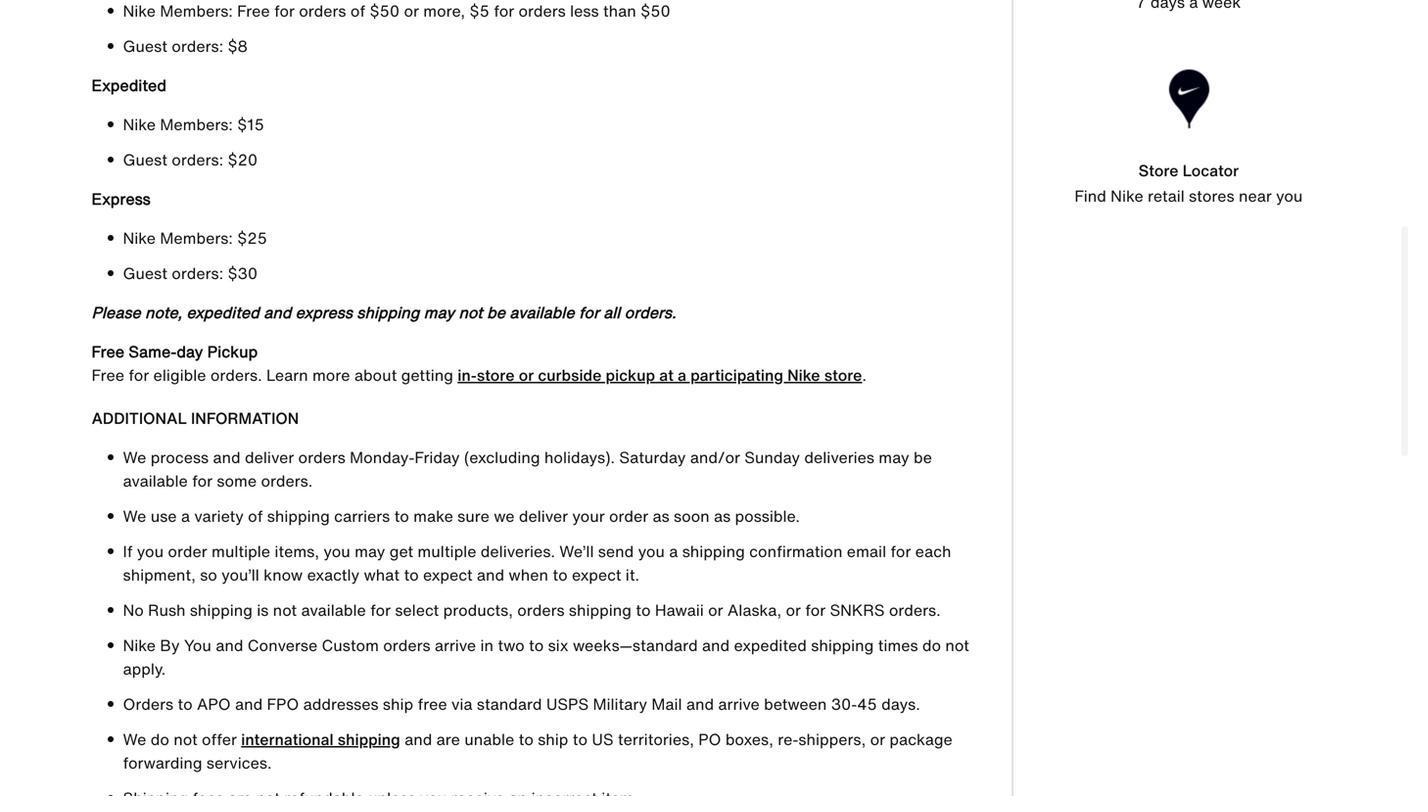 Task type: locate. For each thing, give the bounding box(es) containing it.
apply.
[[123, 658, 166, 681]]

1 horizontal spatial do
[[923, 634, 942, 658]]

orders left monday- at the left bottom of page
[[298, 446, 346, 470]]

available
[[510, 301, 575, 324], [123, 470, 188, 493], [301, 599, 366, 622]]

it.
[[626, 564, 640, 587]]

orders. up times
[[889, 599, 941, 622]]

we inside the we process and deliver orders monday-friday (excluding holidays). saturday and/or sunday deliveries may be available for some orders.
[[123, 446, 146, 470]]

expect left it.
[[572, 564, 622, 587]]

guest up note,
[[123, 262, 168, 285]]

1 vertical spatial arrive
[[719, 693, 760, 716]]

orders. up of
[[261, 470, 313, 493]]

0 vertical spatial guest
[[123, 34, 168, 58]]

0 horizontal spatial multiple
[[212, 540, 270, 564]]

not left offer
[[174, 728, 198, 752]]

via
[[452, 693, 473, 716]]

deliver
[[245, 446, 294, 470], [519, 505, 568, 528]]

for left eligible
[[129, 364, 149, 387]]

2 vertical spatial may
[[355, 540, 385, 564]]

ship left "free"
[[383, 693, 414, 716]]

military
[[593, 693, 648, 716]]

0 vertical spatial available
[[510, 301, 575, 324]]

not up free same-day pickup free for eligible orders. learn more about getting in-store or curbside pickup at a participating nike store .
[[459, 301, 483, 324]]

1 vertical spatial available
[[123, 470, 188, 493]]

be up free same-day pickup free for eligible orders. learn more about getting in-store or curbside pickup at a participating nike store .
[[487, 301, 506, 324]]

nike down expedited
[[123, 113, 156, 136]]

1 horizontal spatial expedited
[[734, 634, 807, 658]]

to inside nike by you and converse custom orders arrive in two to six weeks—standard and expedited shipping times do not apply.
[[529, 634, 544, 658]]

by
[[160, 634, 180, 658]]

1 horizontal spatial available
[[301, 599, 366, 622]]

expedited inside nike by you and converse custom orders arrive in two to six weeks—standard and expedited shipping times do not apply.
[[734, 634, 807, 658]]

as
[[653, 505, 670, 528], [714, 505, 731, 528]]

1 vertical spatial orders:
[[172, 148, 223, 172]]

ship down usps
[[538, 728, 569, 752]]

0 horizontal spatial be
[[487, 301, 506, 324]]

0 horizontal spatial deliver
[[245, 446, 294, 470]]

0 horizontal spatial arrive
[[435, 634, 476, 658]]

for left "some"
[[192, 470, 213, 493]]

to
[[394, 505, 409, 528], [404, 564, 419, 587], [553, 564, 568, 587], [636, 599, 651, 622], [529, 634, 544, 658], [178, 693, 193, 716], [519, 728, 534, 752], [573, 728, 588, 752]]

members: up guest orders: $30
[[160, 227, 233, 250]]

near
[[1239, 184, 1272, 208]]

0 horizontal spatial store
[[477, 364, 515, 387]]

day
[[177, 340, 203, 364]]

1 vertical spatial orders
[[518, 599, 565, 622]]

use
[[151, 505, 177, 528]]

1 horizontal spatial ship
[[538, 728, 569, 752]]

0 horizontal spatial order
[[168, 540, 207, 564]]

send
[[598, 540, 634, 564]]

participating
[[691, 364, 784, 387]]

orders: for $30
[[172, 262, 223, 285]]

a
[[678, 364, 687, 387], [181, 505, 190, 528], [669, 540, 678, 564]]

guest up express
[[123, 148, 168, 172]]

free down please at top
[[92, 340, 124, 364]]

know
[[264, 564, 303, 587]]

0 horizontal spatial expedited
[[186, 301, 259, 324]]

additional information
[[92, 407, 299, 430]]

shipping down snkrs
[[811, 634, 874, 658]]

multiple down make
[[418, 540, 477, 564]]

store
[[477, 364, 515, 387], [825, 364, 863, 387]]

0 horizontal spatial do
[[151, 728, 169, 752]]

learn
[[266, 364, 308, 387]]

expedited
[[92, 74, 167, 97]]

1 horizontal spatial may
[[424, 301, 455, 324]]

nike inside nike by you and converse custom orders arrive in two to six weeks—standard and expedited shipping times do not apply.
[[123, 634, 156, 658]]

shipping up items,
[[267, 505, 330, 528]]

more
[[312, 364, 350, 387]]

or down 45
[[871, 728, 886, 752]]

1 guest from the top
[[123, 34, 168, 58]]

2 expect from the left
[[572, 564, 622, 587]]

process
[[151, 446, 209, 470]]

may inside if you order multiple items, you may get multiple deliveries. we'll send you a shipping confirmation email for each shipment, so you'll know exactly what to expect and when to expect it.
[[355, 540, 385, 564]]

orders down 'select'
[[383, 634, 431, 658]]

0 vertical spatial ship
[[383, 693, 414, 716]]

do right times
[[923, 634, 942, 658]]

3 guest from the top
[[123, 262, 168, 285]]

shipping
[[357, 301, 420, 324], [267, 505, 330, 528], [683, 540, 745, 564], [190, 599, 253, 622], [569, 599, 632, 622], [811, 634, 874, 658], [338, 728, 401, 752]]

1 vertical spatial we
[[123, 505, 146, 528]]

additional
[[92, 407, 187, 430]]

to left us
[[573, 728, 588, 752]]

re-
[[778, 728, 799, 752]]

1 horizontal spatial as
[[714, 505, 731, 528]]

us
[[592, 728, 614, 752]]

fpo
[[267, 693, 299, 716]]

as left soon
[[653, 505, 670, 528]]

nike for nike by you and converse custom orders arrive in two to six weeks—standard and expedited shipping times do not apply.
[[123, 634, 156, 658]]

orders. up information
[[210, 364, 262, 387]]

carriers
[[334, 505, 390, 528]]

a down soon
[[669, 540, 678, 564]]

if you order multiple items, you may get multiple deliveries. we'll send you a shipping confirmation email for each shipment, so you'll know exactly what to expect and when to expect it.
[[123, 540, 952, 587]]

1 vertical spatial expedited
[[734, 634, 807, 658]]

2 members: from the top
[[160, 227, 233, 250]]

for left each on the right of the page
[[891, 540, 912, 564]]

and down information
[[213, 446, 241, 470]]

2 multiple from the left
[[418, 540, 477, 564]]

do inside nike by you and converse custom orders arrive in two to six weeks—standard and expedited shipping times do not apply.
[[923, 634, 942, 658]]

0 vertical spatial arrive
[[435, 634, 476, 658]]

you right near
[[1277, 184, 1304, 208]]

and are unable to ship to us territories, po boxes, re-shippers, or package forwarding services.
[[123, 728, 953, 775]]

and up products,
[[477, 564, 505, 587]]

nike left .
[[788, 364, 821, 387]]

not right times
[[946, 634, 970, 658]]

shippers,
[[799, 728, 866, 752]]

1 horizontal spatial expect
[[572, 564, 622, 587]]

between
[[764, 693, 827, 716]]

2 horizontal spatial may
[[879, 446, 910, 470]]

to down orders to apo and fpo addresses ship free via standard usps military mail and arrive between 30-45 days.
[[519, 728, 534, 752]]

store up deliveries
[[825, 364, 863, 387]]

you right items,
[[324, 540, 351, 564]]

to right when
[[553, 564, 568, 587]]

orders.
[[625, 301, 677, 324], [210, 364, 262, 387], [261, 470, 313, 493], [889, 599, 941, 622]]

custom
[[322, 634, 379, 658]]

shipping inside nike by you and converse custom orders arrive in two to six weeks—standard and expedited shipping times do not apply.
[[811, 634, 874, 658]]

2 orders: from the top
[[172, 148, 223, 172]]

is
[[257, 599, 269, 622]]

1 vertical spatial members:
[[160, 227, 233, 250]]

arrive up boxes, at the right
[[719, 693, 760, 716]]

0 vertical spatial deliver
[[245, 446, 294, 470]]

2 store from the left
[[825, 364, 863, 387]]

guest up expedited
[[123, 34, 168, 58]]

0 vertical spatial members:
[[160, 113, 233, 136]]

order down use
[[168, 540, 207, 564]]

please note, expedited and express shipping may not be available for all orders.
[[92, 301, 677, 324]]

shipping down addresses
[[338, 728, 401, 752]]

alaska,
[[728, 599, 782, 622]]

deliver right we
[[519, 505, 568, 528]]

or inside free same-day pickup free for eligible orders. learn more about getting in-store or curbside pickup at a participating nike store .
[[519, 364, 534, 387]]

2 guest from the top
[[123, 148, 168, 172]]

we left use
[[123, 505, 146, 528]]

not
[[459, 301, 483, 324], [273, 599, 297, 622], [946, 634, 970, 658], [174, 728, 198, 752]]

2 vertical spatial available
[[301, 599, 366, 622]]

we down additional
[[123, 446, 146, 470]]

available up use
[[123, 470, 188, 493]]

standard
[[477, 693, 542, 716]]

0 vertical spatial orders
[[298, 446, 346, 470]]

of
[[248, 505, 263, 528]]

guest for guest orders: $20
[[123, 148, 168, 172]]

a right use
[[181, 505, 190, 528]]

2 as from the left
[[714, 505, 731, 528]]

for inside free same-day pickup free for eligible orders. learn more about getting in-store or curbside pickup at a participating nike store .
[[129, 364, 149, 387]]

1 vertical spatial order
[[168, 540, 207, 564]]

0 vertical spatial a
[[678, 364, 687, 387]]

2 vertical spatial we
[[123, 728, 146, 752]]

or left "curbside"
[[519, 364, 534, 387]]

and left are
[[405, 728, 432, 752]]

times
[[878, 634, 919, 658]]

0 horizontal spatial orders
[[298, 446, 346, 470]]

may left get at the left of page
[[355, 540, 385, 564]]

or
[[519, 364, 534, 387], [708, 599, 724, 622], [786, 599, 801, 622], [871, 728, 886, 752]]

nike for nike members: $25
[[123, 227, 156, 250]]

so
[[200, 564, 217, 587]]

multiple
[[212, 540, 270, 564], [418, 540, 477, 564]]

1 vertical spatial ship
[[538, 728, 569, 752]]

2 we from the top
[[123, 505, 146, 528]]

1 horizontal spatial multiple
[[418, 540, 477, 564]]

package
[[890, 728, 953, 752]]

we down 'orders'
[[123, 728, 146, 752]]

be
[[487, 301, 506, 324], [914, 446, 933, 470]]

please
[[92, 301, 141, 324]]

$8
[[228, 34, 248, 58]]

1 vertical spatial be
[[914, 446, 933, 470]]

to left six
[[529, 634, 544, 658]]

1 orders: from the top
[[172, 34, 223, 58]]

2 vertical spatial orders
[[383, 634, 431, 658]]

members:
[[160, 113, 233, 136], [160, 227, 233, 250]]

store right getting
[[477, 364, 515, 387]]

and left express
[[264, 301, 291, 324]]

0 horizontal spatial available
[[123, 470, 188, 493]]

nike members: $25
[[123, 227, 267, 250]]

1 vertical spatial guest
[[123, 148, 168, 172]]

0 vertical spatial expedited
[[186, 301, 259, 324]]

to left make
[[394, 505, 409, 528]]

you
[[1277, 184, 1304, 208], [137, 540, 164, 564], [324, 540, 351, 564], [638, 540, 665, 564]]

1 horizontal spatial store
[[825, 364, 863, 387]]

or inside and are unable to ship to us territories, po boxes, re-shippers, or package forwarding services.
[[871, 728, 886, 752]]

order up "send"
[[609, 505, 649, 528]]

0 vertical spatial may
[[424, 301, 455, 324]]

we for we use a variety of shipping carriers to make sure we deliver your order as soon as possible.
[[123, 505, 146, 528]]

order inside if you order multiple items, you may get multiple deliveries. we'll send you a shipping confirmation email for each shipment, so you'll know exactly what to expect and when to expect it.
[[168, 540, 207, 564]]

shipping down soon
[[683, 540, 745, 564]]

multiple down of
[[212, 540, 270, 564]]

monday-
[[350, 446, 415, 470]]

and down hawaii
[[702, 634, 730, 658]]

0 vertical spatial we
[[123, 446, 146, 470]]

orders: down the nike members: $25
[[172, 262, 223, 285]]

0 vertical spatial orders:
[[172, 34, 223, 58]]

forwarding
[[123, 752, 202, 775]]

may up getting
[[424, 301, 455, 324]]

exactly
[[307, 564, 360, 587]]

0 horizontal spatial expect
[[423, 564, 473, 587]]

we
[[123, 446, 146, 470], [123, 505, 146, 528], [123, 728, 146, 752]]

2 vertical spatial orders:
[[172, 262, 223, 285]]

1 vertical spatial may
[[879, 446, 910, 470]]

six
[[548, 634, 569, 658]]

nike inside free same-day pickup free for eligible orders. learn more about getting in-store or curbside pickup at a participating nike store .
[[788, 364, 821, 387]]

mail
[[652, 693, 682, 716]]

retail
[[1148, 184, 1185, 208]]

weeks—standard
[[573, 634, 698, 658]]

0 vertical spatial order
[[609, 505, 649, 528]]

members: for $30
[[160, 227, 233, 250]]

nike
[[123, 113, 156, 136], [1111, 184, 1144, 208], [123, 227, 156, 250], [788, 364, 821, 387], [123, 634, 156, 658]]

to right what
[[404, 564, 419, 587]]

may for please note, expedited and express shipping may not be available for all orders.
[[424, 301, 455, 324]]

nike left by
[[123, 634, 156, 658]]

deliveries
[[805, 446, 875, 470]]

0 vertical spatial do
[[923, 634, 942, 658]]

3 we from the top
[[123, 728, 146, 752]]

1 vertical spatial deliver
[[519, 505, 568, 528]]

members: up the guest orders: $20
[[160, 113, 233, 136]]

0 horizontal spatial may
[[355, 540, 385, 564]]

orders: down nike members: $15
[[172, 148, 223, 172]]

snkrs
[[830, 599, 885, 622]]

0 vertical spatial be
[[487, 301, 506, 324]]

do
[[923, 634, 942, 658], [151, 728, 169, 752]]

45
[[858, 693, 878, 716]]

nike down express
[[123, 227, 156, 250]]

be inside the we process and deliver orders monday-friday (excluding holidays). saturday and/or sunday deliveries may be available for some orders.
[[914, 446, 933, 470]]

sure
[[458, 505, 490, 528]]

orders: left $8
[[172, 34, 223, 58]]

guest
[[123, 34, 168, 58], [123, 148, 168, 172], [123, 262, 168, 285]]

expedited down alaska,
[[734, 634, 807, 658]]

menu bar
[[333, 0, 1078, 4]]

2 vertical spatial guest
[[123, 262, 168, 285]]

pickup
[[606, 364, 656, 387]]

available down exactly
[[301, 599, 366, 622]]

2 vertical spatial a
[[669, 540, 678, 564]]

2 horizontal spatial available
[[510, 301, 575, 324]]

not inside nike by you and converse custom orders arrive in two to six weeks—standard and expedited shipping times do not apply.
[[946, 634, 970, 658]]

for inside the we process and deliver orders monday-friday (excluding holidays). saturday and/or sunday deliveries may be available for some orders.
[[192, 470, 213, 493]]

each
[[916, 540, 952, 564]]

1 multiple from the left
[[212, 540, 270, 564]]

1 horizontal spatial orders
[[383, 634, 431, 658]]

services.
[[207, 752, 272, 775]]

may inside the we process and deliver orders monday-friday (excluding holidays). saturday and/or sunday deliveries may be available for some orders.
[[879, 446, 910, 470]]

nike inside store locator find nike retail stores near you
[[1111, 184, 1144, 208]]

as right soon
[[714, 505, 731, 528]]

be right deliveries
[[914, 446, 933, 470]]

1 members: from the top
[[160, 113, 233, 136]]

do down 'orders'
[[151, 728, 169, 752]]

or right hawaii
[[708, 599, 724, 622]]

may right deliveries
[[879, 446, 910, 470]]

ship
[[383, 693, 414, 716], [538, 728, 569, 752]]

available up "curbside"
[[510, 301, 575, 324]]

a right at
[[678, 364, 687, 387]]

0 horizontal spatial as
[[653, 505, 670, 528]]

shipping down it.
[[569, 599, 632, 622]]

deliver down information
[[245, 446, 294, 470]]

expect up products,
[[423, 564, 473, 587]]

1 as from the left
[[653, 505, 670, 528]]

3 orders: from the top
[[172, 262, 223, 285]]

arrive left in
[[435, 634, 476, 658]]

1 we from the top
[[123, 446, 146, 470]]

orders down when
[[518, 599, 565, 622]]

free left the same-
[[92, 364, 124, 387]]

1 store from the left
[[477, 364, 515, 387]]

free
[[418, 693, 447, 716]]

international
[[241, 728, 334, 752]]

nike right the find
[[1111, 184, 1144, 208]]

orders
[[298, 446, 346, 470], [518, 599, 565, 622], [383, 634, 431, 658]]

1 horizontal spatial be
[[914, 446, 933, 470]]

members: for $20
[[160, 113, 233, 136]]

expedited up pickup
[[186, 301, 259, 324]]



Task type: describe. For each thing, give the bounding box(es) containing it.
hawaii
[[655, 599, 704, 622]]

what
[[364, 564, 400, 587]]

same-
[[129, 340, 177, 364]]

items,
[[275, 540, 319, 564]]

addresses
[[303, 693, 379, 716]]

you inside store locator find nike retail stores near you
[[1277, 184, 1304, 208]]

orders: for $8
[[172, 34, 223, 58]]

and right mail
[[687, 693, 714, 716]]

we'll
[[560, 540, 594, 564]]

days.
[[882, 693, 921, 716]]

international shipping link
[[241, 728, 401, 752]]

orders to apo and fpo addresses ship free via standard usps military mail and arrive between 30-45 days.
[[123, 693, 921, 716]]

apo
[[197, 693, 231, 716]]

pickup
[[207, 340, 258, 364]]

stores
[[1190, 184, 1235, 208]]

two
[[498, 634, 525, 658]]

30-
[[832, 693, 858, 716]]

shipping down so
[[190, 599, 253, 622]]

some
[[217, 470, 257, 493]]

at
[[660, 364, 674, 387]]

nike by you and converse custom orders arrive in two to six weeks—standard and expedited shipping times do not apply.
[[123, 634, 970, 681]]

orders. inside the we process and deliver orders monday-friday (excluding holidays). saturday and/or sunday deliveries may be available for some orders.
[[261, 470, 313, 493]]

unable
[[465, 728, 515, 752]]

shipping up about
[[357, 301, 420, 324]]

guest for guest orders: $30
[[123, 262, 168, 285]]

orders: for $20
[[172, 148, 223, 172]]

1 horizontal spatial order
[[609, 505, 649, 528]]

to left apo
[[178, 693, 193, 716]]

territories,
[[618, 728, 695, 752]]

and right you on the left
[[216, 634, 243, 658]]

all
[[604, 301, 621, 324]]

and inside if you order multiple items, you may get multiple deliveries. we'll send you a shipping confirmation email for each shipment, so you'll know exactly what to expect and when to expect it.
[[477, 564, 505, 587]]

for down what
[[370, 599, 391, 622]]

2 horizontal spatial orders
[[518, 599, 565, 622]]

and inside the we process and deliver orders monday-friday (excluding holidays). saturday and/or sunday deliveries may be available for some orders.
[[213, 446, 241, 470]]

holidays).
[[545, 446, 615, 470]]

orders. inside free same-day pickup free for eligible orders. learn more about getting in-store or curbside pickup at a participating nike store .
[[210, 364, 262, 387]]

1 horizontal spatial deliver
[[519, 505, 568, 528]]

are
[[437, 728, 460, 752]]

a inside free same-day pickup free for eligible orders. learn more about getting in-store or curbside pickup at a participating nike store .
[[678, 364, 687, 387]]

and left the fpo
[[235, 693, 263, 716]]

you'll
[[222, 564, 259, 587]]

1 vertical spatial do
[[151, 728, 169, 752]]

shipment,
[[123, 564, 196, 587]]

store locator image
[[1158, 68, 1221, 131]]

shipping inside if you order multiple items, you may get multiple deliveries. we'll send you a shipping confirmation email for each shipment, so you'll know exactly what to expect and when to expect it.
[[683, 540, 745, 564]]

deliveries.
[[481, 540, 555, 564]]

getting
[[401, 364, 454, 387]]

if
[[123, 540, 133, 564]]

and inside and are unable to ship to us territories, po boxes, re-shippers, or package forwarding services.
[[405, 728, 432, 752]]

a inside if you order multiple items, you may get multiple deliveries. we'll send you a shipping confirmation email for each shipment, so you'll know exactly what to expect and when to expect it.
[[669, 540, 678, 564]]

orders
[[123, 693, 173, 716]]

no
[[123, 599, 144, 622]]

store
[[1139, 159, 1179, 182]]

sunday
[[745, 446, 801, 470]]

friday
[[415, 446, 460, 470]]

1 horizontal spatial arrive
[[719, 693, 760, 716]]

ship inside and are unable to ship to us territories, po boxes, re-shippers, or package forwarding services.
[[538, 728, 569, 752]]

you
[[184, 634, 212, 658]]

$20
[[228, 148, 258, 172]]

soon
[[674, 505, 710, 528]]

get
[[390, 540, 414, 564]]

you right "send"
[[638, 540, 665, 564]]

select
[[395, 599, 439, 622]]

we for we process and deliver orders monday-friday (excluding holidays). saturday and/or sunday deliveries may be available for some orders.
[[123, 446, 146, 470]]

make
[[414, 505, 453, 528]]

we use a variety of shipping carriers to make sure we deliver your order as soon as possible.
[[123, 505, 800, 528]]

may for if you order multiple items, you may get multiple deliveries. we'll send you a shipping confirmation email for each shipment, so you'll know exactly what to expect and when to expect it.
[[355, 540, 385, 564]]

store locator find nike retail stores near you
[[1075, 159, 1304, 208]]

nike members: $15
[[123, 113, 264, 136]]

0 horizontal spatial ship
[[383, 693, 414, 716]]

2 free from the top
[[92, 364, 124, 387]]

po
[[699, 728, 722, 752]]

we
[[494, 505, 515, 528]]

or right alaska,
[[786, 599, 801, 622]]

you right if
[[137, 540, 164, 564]]

.
[[863, 364, 867, 387]]

email
[[847, 540, 887, 564]]

usps
[[547, 693, 589, 716]]

we do not offer international shipping
[[123, 728, 401, 752]]

orders inside the we process and deliver orders monday-friday (excluding holidays). saturday and/or sunday deliveries may be available for some orders.
[[298, 446, 346, 470]]

not right is
[[273, 599, 297, 622]]

express
[[296, 301, 353, 324]]

arrive inside nike by you and converse custom orders arrive in two to six weeks—standard and expedited shipping times do not apply.
[[435, 634, 476, 658]]

1 vertical spatial a
[[181, 505, 190, 528]]

orders. right all
[[625, 301, 677, 324]]

1 expect from the left
[[423, 564, 473, 587]]

products,
[[443, 599, 513, 622]]

about
[[354, 364, 397, 387]]

note,
[[145, 301, 182, 324]]

available inside the we process and deliver orders monday-friday (excluding holidays). saturday and/or sunday deliveries may be available for some orders.
[[123, 470, 188, 493]]

for left snkrs
[[806, 599, 826, 622]]

we process and deliver orders monday-friday (excluding holidays). saturday and/or sunday deliveries may be available for some orders.
[[123, 446, 933, 493]]

and/or
[[690, 446, 741, 470]]

no rush shipping is not available for select products, orders shipping to hawaii or alaska, or for snkrs orders.
[[123, 599, 941, 622]]

nike for nike members: $15
[[123, 113, 156, 136]]

express
[[92, 187, 151, 211]]

for inside if you order multiple items, you may get multiple deliveries. we'll send you a shipping confirmation email for each shipment, so you'll know exactly what to expect and when to expect it.
[[891, 540, 912, 564]]

saturday
[[620, 446, 686, 470]]

guest for guest orders: $8
[[123, 34, 168, 58]]

free same-day pickup free for eligible orders. learn more about getting in-store or curbside pickup at a participating nike store .
[[92, 340, 867, 387]]

in
[[481, 634, 494, 658]]

in-
[[458, 364, 477, 387]]

deliver inside the we process and deliver orders monday-friday (excluding holidays). saturday and/or sunday deliveries may be available for some orders.
[[245, 446, 294, 470]]

eligible
[[153, 364, 206, 387]]

$15
[[237, 113, 264, 136]]

when
[[509, 564, 549, 587]]

locator
[[1183, 159, 1240, 182]]

guest orders: $20
[[123, 148, 258, 172]]

orders inside nike by you and converse custom orders arrive in two to six weeks—standard and expedited shipping times do not apply.
[[383, 634, 431, 658]]

for left all
[[579, 301, 599, 324]]

to up the weeks—standard
[[636, 599, 651, 622]]

1 free from the top
[[92, 340, 124, 364]]

$30
[[228, 262, 258, 285]]

in-store or curbside pickup at a participating nike store link
[[458, 364, 863, 387]]

(excluding
[[464, 446, 540, 470]]



Task type: vqa. For each thing, say whether or not it's contained in the screenshot.
Members: related to $30
yes



